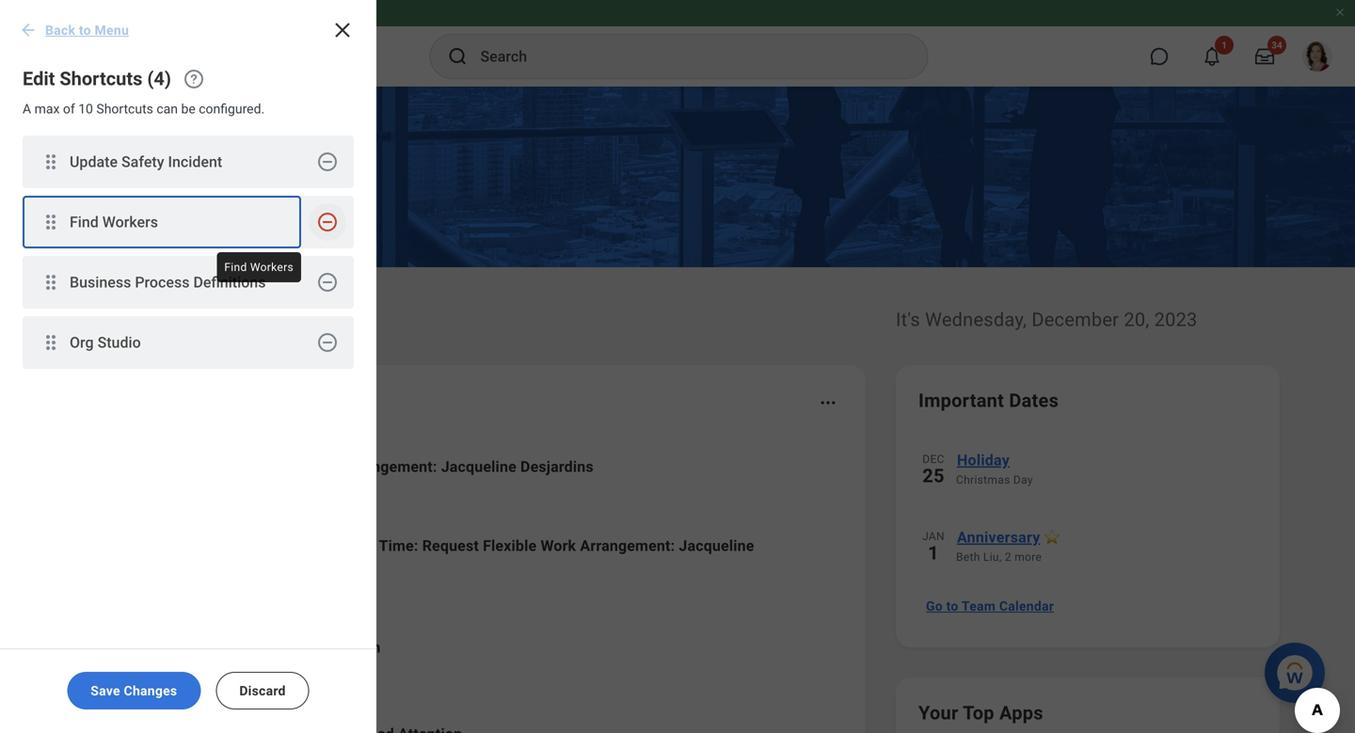 Task type: describe. For each thing, give the bounding box(es) containing it.
required
[[184, 639, 246, 657]]

wednesday,
[[925, 309, 1027, 331]]

go
[[926, 598, 943, 614]]

book open image
[[125, 645, 153, 673]]

desjardins
[[521, 458, 594, 476]]

find inside find workers button
[[70, 213, 99, 231]]

workers inside find workers button
[[102, 213, 158, 231]]

safety
[[121, 153, 164, 171]]

to for menu
[[79, 22, 91, 38]]

awaiting your action list
[[98, 441, 843, 733]]

holiday christmas day
[[956, 451, 1033, 487]]

minus circle image for org studio
[[316, 331, 339, 354]]

your
[[919, 702, 959, 724]]

minus circle image inside business process definitions list item
[[316, 271, 339, 294]]

update for update employee's working time: request flexible work arrangement: jacqueline
[[184, 537, 234, 555]]

it's wednesday, december 20, 2023
[[896, 309, 1198, 331]]

can
[[157, 101, 178, 117]]

working
[[318, 537, 375, 555]]

1 vertical spatial jacqueline
[[679, 537, 754, 555]]

changes
[[124, 683, 177, 699]]

calendar
[[999, 598, 1054, 614]]

jan
[[923, 530, 945, 543]]

0 vertical spatial shortcuts
[[60, 68, 142, 90]]

find workers button
[[23, 196, 301, 248]]

back
[[45, 22, 75, 38]]

update safety incident
[[70, 153, 222, 171]]

time:
[[379, 537, 418, 555]]

it's
[[896, 309, 921, 331]]

back to menu
[[45, 22, 129, 38]]

0 vertical spatial work
[[303, 458, 338, 476]]

anniversary ⭐ beth liu, 2 more
[[956, 529, 1060, 564]]

go to team calendar
[[926, 598, 1054, 614]]

apps
[[1000, 702, 1044, 724]]

org studio button
[[23, 316, 301, 369]]

save
[[91, 683, 120, 699]]

incident
[[168, 153, 222, 171]]

get
[[146, 298, 194, 334]]

question outline image
[[183, 68, 205, 90]]

org studio
[[70, 333, 141, 351]]

request flexible work arrangement: jacqueline desjardins button
[[98, 441, 843, 520]]

25
[[923, 465, 945, 487]]

1 horizontal spatial find workers
[[224, 261, 294, 274]]

inbox large image
[[1256, 47, 1274, 66]]

holiday
[[957, 451, 1010, 469]]

1 vertical spatial shortcuts
[[96, 101, 153, 117]]

a max of 10 shortcuts can be configured.
[[23, 101, 265, 117]]

12/14/2022
[[217, 666, 290, 681]]

anniversary
[[957, 529, 1041, 546]]

0 vertical spatial arrangement:
[[342, 458, 437, 476]]

beth
[[956, 551, 980, 564]]

discard button
[[216, 672, 309, 710]]

update safety incident list item
[[23, 136, 354, 188]]

important
[[919, 390, 1004, 412]]

your top apps
[[919, 702, 1044, 724]]

2023
[[1155, 309, 1198, 331]]

1 horizontal spatial workers
[[250, 261, 294, 274]]

find workers inside button
[[70, 213, 158, 231]]

update employee's working time: request flexible work arrangement: jacqueline
[[184, 537, 754, 555]]

notifications large image
[[1203, 47, 1222, 66]]

day
[[1014, 473, 1033, 487]]

save changes button
[[67, 672, 201, 710]]

arrow left image
[[19, 21, 38, 40]]

menu
[[95, 22, 129, 38]]

minus circle image for update safety incident
[[316, 151, 339, 173]]

draggable vertical image for update safety incident
[[40, 151, 62, 173]]

0 vertical spatial jacqueline
[[441, 458, 517, 476]]

org
[[70, 333, 94, 351]]

0 vertical spatial flexible
[[245, 458, 299, 476]]

liu,
[[984, 551, 1002, 564]]

dec
[[923, 453, 945, 466]]

business process definitions list item
[[23, 256, 354, 309]]

business process definitions button
[[23, 256, 301, 309]]

1 vertical spatial due
[[188, 666, 214, 681]]

1 horizontal spatial request
[[422, 537, 479, 555]]

important dates
[[919, 390, 1059, 412]]

update safety incident button
[[23, 136, 301, 188]]

find workers list item
[[23, 196, 354, 248]]

to for team
[[947, 598, 959, 614]]

close environment banner image
[[1335, 7, 1346, 18]]



Task type: locate. For each thing, give the bounding box(es) containing it.
employee's
[[237, 537, 315, 555]]

request flexible work arrangement: jacqueline desjardins
[[184, 458, 594, 476]]

go to team calendar button
[[919, 587, 1062, 625]]

0 horizontal spatial work
[[303, 458, 338, 476]]

due left soon
[[315, 639, 341, 657]]

let's get started
[[75, 298, 303, 334]]

christmas
[[956, 473, 1011, 487]]

shortcuts up 10
[[60, 68, 142, 90]]

0 horizontal spatial due
[[188, 666, 214, 681]]

org studio list item
[[23, 316, 354, 369]]

1 horizontal spatial jacqueline
[[679, 537, 754, 555]]

0 horizontal spatial find
[[70, 213, 99, 231]]

work up working
[[303, 458, 338, 476]]

shortcuts right 10
[[96, 101, 153, 117]]

list
[[0, 136, 377, 392]]

0 horizontal spatial request
[[184, 458, 241, 476]]

draggable vertical image inside find workers button
[[40, 211, 62, 233]]

due down the required at left bottom
[[188, 666, 214, 681]]

find workers
[[70, 213, 158, 231], [224, 261, 294, 274]]

2 minus circle image from the top
[[316, 331, 339, 354]]

update inside list item
[[70, 153, 118, 171]]

0 horizontal spatial arrangement:
[[342, 458, 437, 476]]

2 minus circle image from the top
[[316, 271, 339, 294]]

learning
[[250, 639, 311, 657]]

to
[[79, 22, 91, 38], [947, 598, 959, 614]]

3 draggable vertical image from the top
[[40, 271, 62, 294]]

1 vertical spatial minus circle image
[[316, 271, 339, 294]]

due
[[315, 639, 341, 657], [188, 666, 214, 681]]

list containing update safety incident
[[0, 136, 377, 392]]

find
[[70, 213, 99, 231], [224, 261, 247, 274]]

1 vertical spatial find workers
[[224, 261, 294, 274]]

1 minus circle image from the top
[[316, 151, 339, 173]]

business
[[70, 273, 131, 291]]

workers
[[102, 213, 158, 231], [250, 261, 294, 274]]

0 vertical spatial find workers
[[70, 213, 158, 231]]

0 vertical spatial due
[[315, 639, 341, 657]]

1 vertical spatial find
[[224, 261, 247, 274]]

discard
[[239, 683, 286, 699]]

profile logan mcneil element
[[1291, 36, 1344, 77]]

0 horizontal spatial flexible
[[245, 458, 299, 476]]

update left employee's
[[184, 537, 234, 555]]

draggable vertical image inside business process definitions button
[[40, 271, 62, 294]]

soon
[[345, 639, 381, 657]]

0 vertical spatial find
[[70, 213, 99, 231]]

1 horizontal spatial flexible
[[483, 537, 537, 555]]

0 vertical spatial minus circle image
[[316, 151, 339, 173]]

let's get started main content
[[0, 87, 1355, 733]]

work down desjardins
[[541, 537, 576, 555]]

0 vertical spatial request
[[184, 458, 241, 476]]

1 vertical spatial request
[[422, 537, 479, 555]]

configured.
[[199, 101, 265, 117]]

0 vertical spatial minus circle image
[[316, 211, 339, 233]]

find up business at the top left
[[70, 213, 99, 231]]

process
[[135, 273, 190, 291]]

(4)
[[147, 68, 171, 90]]

update left safety
[[70, 153, 118, 171]]

update
[[70, 153, 118, 171], [184, 537, 234, 555]]

business process definitions
[[70, 273, 266, 291]]

let's
[[75, 298, 138, 334]]

edit shortcuts (4)
[[23, 68, 171, 90]]

1 horizontal spatial work
[[541, 537, 576, 555]]

0 horizontal spatial find workers
[[70, 213, 158, 231]]

request
[[184, 458, 241, 476], [422, 537, 479, 555]]

1 horizontal spatial arrangement:
[[580, 537, 675, 555]]

definitions
[[193, 273, 266, 291]]

flexible down request flexible work arrangement: jacqueline desjardins button
[[483, 537, 537, 555]]

to inside global navigation dialog
[[79, 22, 91, 38]]

1 vertical spatial minus circle image
[[316, 331, 339, 354]]

jacqueline
[[441, 458, 517, 476], [679, 537, 754, 555]]

to inside let's get started main content
[[947, 598, 959, 614]]

arrangement:
[[342, 458, 437, 476], [580, 537, 675, 555]]

shortcuts
[[60, 68, 142, 90], [96, 101, 153, 117]]

banner
[[0, 0, 1355, 87]]

minus circle image inside update safety incident list item
[[316, 151, 339, 173]]

draggable vertical image inside org studio button
[[40, 331, 62, 354]]

minus circle image
[[316, 211, 339, 233], [316, 271, 339, 294]]

0 horizontal spatial workers
[[102, 213, 158, 231]]

team
[[962, 598, 996, 614]]

1 vertical spatial update
[[184, 537, 234, 555]]

0 horizontal spatial update
[[70, 153, 118, 171]]

started
[[201, 298, 303, 334]]

0 vertical spatial update
[[70, 153, 118, 171]]

draggable vertical image for find workers
[[40, 211, 62, 233]]

top
[[963, 702, 995, 724]]

search image
[[447, 45, 469, 68]]

20,
[[1124, 309, 1150, 331]]

draggable vertical image for org studio
[[40, 331, 62, 354]]

jan 1
[[923, 530, 945, 564]]

work
[[303, 458, 338, 476], [541, 537, 576, 555]]

minus circle image inside org studio list item
[[316, 331, 339, 354]]

required learning due soon due 12/14/2022
[[184, 639, 381, 681]]

find workers up business at the top left
[[70, 213, 158, 231]]

december
[[1032, 309, 1119, 331]]

workers up the started
[[250, 261, 294, 274]]

1 horizontal spatial to
[[947, 598, 959, 614]]

find workers up the started
[[224, 261, 294, 274]]

draggable vertical image for business process definitions
[[40, 271, 62, 294]]

to right go
[[947, 598, 959, 614]]

1 minus circle image from the top
[[316, 211, 339, 233]]

4 draggable vertical image from the top
[[40, 331, 62, 354]]

1 draggable vertical image from the top
[[40, 151, 62, 173]]

edit
[[23, 68, 55, 90]]

1 vertical spatial flexible
[[483, 537, 537, 555]]

update for update safety incident
[[70, 153, 118, 171]]

minus circle image inside find workers list item
[[316, 211, 339, 233]]

of
[[63, 101, 75, 117]]

flexible
[[245, 458, 299, 476], [483, 537, 537, 555]]

update employee's working time: request flexible work arrangement: jacqueline button
[[98, 520, 843, 621]]

find up the started
[[224, 261, 247, 274]]

x image
[[331, 19, 354, 41]]

save changes
[[91, 683, 177, 699]]

10
[[78, 101, 93, 117]]

dec 25
[[923, 453, 945, 487]]

2
[[1005, 551, 1012, 564]]

1 horizontal spatial due
[[315, 639, 341, 657]]

0 vertical spatial workers
[[102, 213, 158, 231]]

0 vertical spatial to
[[79, 22, 91, 38]]

holiday button
[[956, 448, 1258, 473]]

1
[[928, 542, 939, 564]]

update inside the awaiting your action list
[[184, 537, 234, 555]]

back to menu button
[[11, 11, 140, 49]]

draggable vertical image inside update safety incident button
[[40, 151, 62, 173]]

important dates element
[[919, 437, 1258, 584]]

0 horizontal spatial to
[[79, 22, 91, 38]]

flexible up employee's
[[245, 458, 299, 476]]

more
[[1015, 551, 1042, 564]]

1 vertical spatial workers
[[250, 261, 294, 274]]

1 horizontal spatial find
[[224, 261, 247, 274]]

⭐
[[1045, 529, 1060, 546]]

a
[[23, 101, 31, 117]]

2 draggable vertical image from the top
[[40, 211, 62, 233]]

1 vertical spatial arrangement:
[[580, 537, 675, 555]]

minus circle image
[[316, 151, 339, 173], [316, 331, 339, 354]]

max
[[34, 101, 60, 117]]

draggable vertical image
[[40, 151, 62, 173], [40, 211, 62, 233], [40, 271, 62, 294], [40, 331, 62, 354]]

dates
[[1009, 390, 1059, 412]]

studio
[[97, 333, 141, 351]]

1 horizontal spatial update
[[184, 537, 234, 555]]

be
[[181, 101, 196, 117]]

workers down safety
[[102, 213, 158, 231]]

1 vertical spatial to
[[947, 598, 959, 614]]

0 horizontal spatial jacqueline
[[441, 458, 517, 476]]

1 vertical spatial work
[[541, 537, 576, 555]]

global navigation dialog
[[0, 0, 377, 733]]

to right back
[[79, 22, 91, 38]]



Task type: vqa. For each thing, say whether or not it's contained in the screenshot.
the draggable vertical image inside UPDATE SAFETY INCIDENT button
yes



